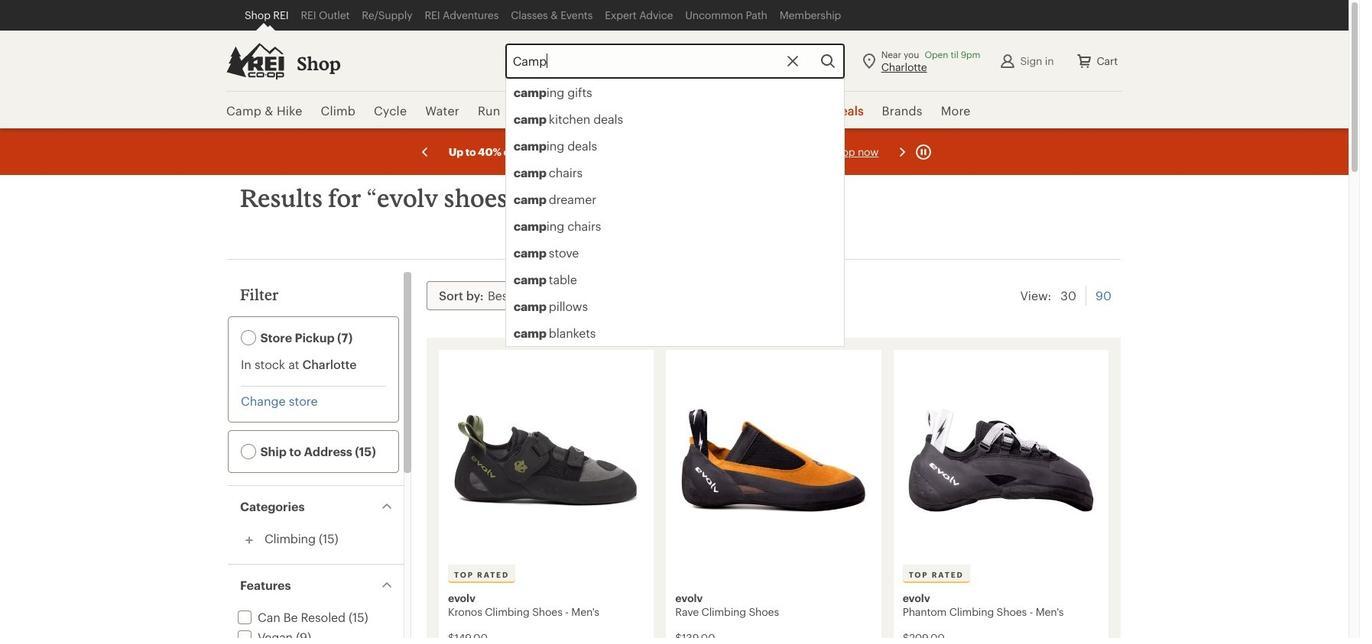 Task type: locate. For each thing, give the bounding box(es) containing it.
evolv rave climbing shoes 0 image
[[675, 359, 872, 562]]

evolv phantom climbing shoes - men's 0 image
[[903, 359, 1100, 562]]

None field
[[505, 43, 845, 347]]

rei co-op, go to rei.com home page image
[[226, 42, 284, 79]]

pause banner message scrolling image
[[915, 143, 933, 161]]

None search field
[[478, 43, 845, 347]]

promotional messages marquee
[[0, 128, 1349, 175]]

clear search image
[[784, 52, 802, 70]]

banner
[[0, 0, 1349, 347]]

search suggestions list box
[[505, 78, 845, 347]]

shopping cart is empty image
[[1076, 52, 1094, 70]]

Search for great gear & clothing text field
[[505, 43, 845, 78]]



Task type: vqa. For each thing, say whether or not it's contained in the screenshot.
Shopping cart is empty icon on the top right of page
yes



Task type: describe. For each thing, give the bounding box(es) containing it.
search image
[[819, 52, 837, 70]]

previous message image
[[416, 143, 434, 161]]

add filter: ship to address (15) image
[[241, 445, 256, 460]]

next message image
[[893, 143, 912, 161]]

evolv kronos climbing shoes - men's 0 image
[[448, 359, 645, 562]]

toggle climbing sub-items image
[[240, 531, 258, 550]]



